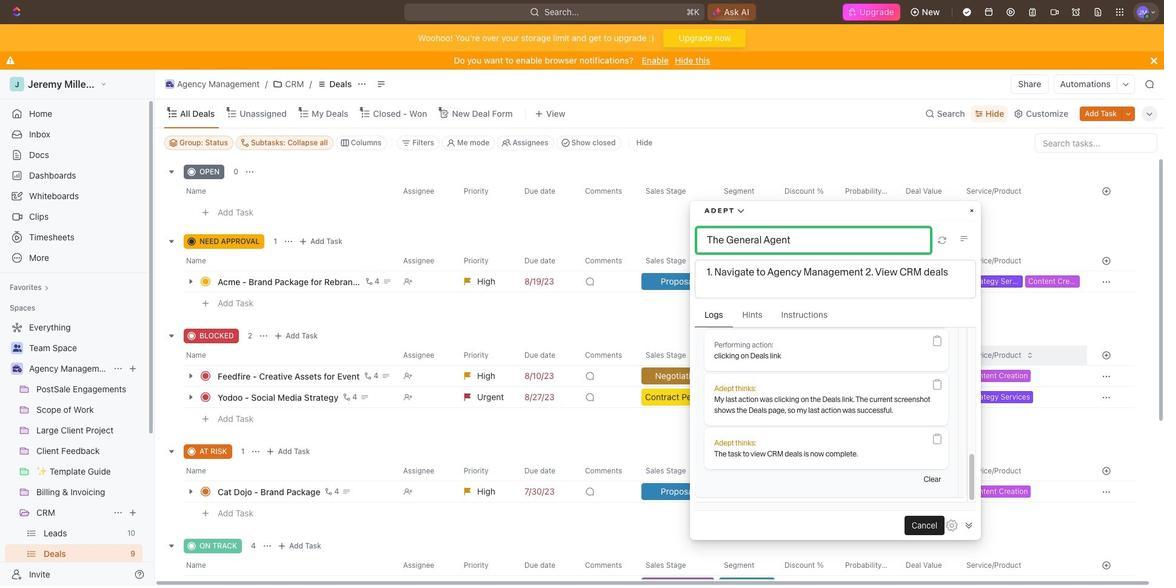 Task type: describe. For each thing, give the bounding box(es) containing it.
sidebar navigation
[[0, 70, 157, 587]]

Search tasks... text field
[[1036, 134, 1157, 152]]

jeremy miller's workspace, , element
[[10, 77, 24, 92]]

user group image
[[12, 345, 22, 352]]



Task type: vqa. For each thing, say whether or not it's contained in the screenshot.
'Team'
no



Task type: locate. For each thing, give the bounding box(es) containing it.
tree inside sidebar navigation
[[5, 318, 143, 587]]

business time image
[[12, 366, 22, 373]]

tree
[[5, 318, 143, 587]]

business time image
[[166, 81, 174, 87]]



